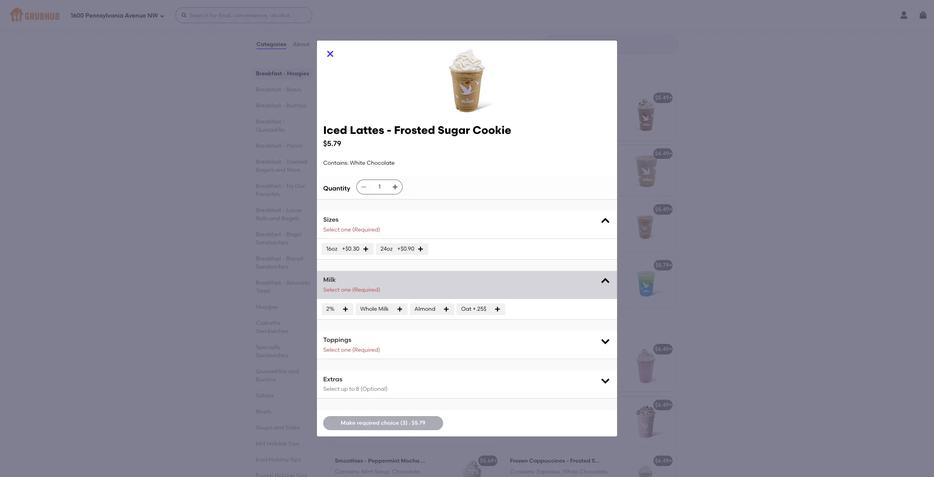 Task type: locate. For each thing, give the bounding box(es) containing it.
ciabatta
[[256, 320, 280, 327]]

mint up smoothies - peppermint cookies & cream
[[555, 365, 566, 372]]

1 sandwiches from the top
[[256, 240, 288, 246]]

1 vertical spatial &
[[599, 402, 603, 409]]

sips
[[393, 323, 410, 333], [288, 441, 299, 448], [290, 457, 301, 464]]

svg image
[[418, 246, 424, 253], [397, 306, 403, 313], [443, 306, 449, 313], [600, 336, 611, 347], [600, 376, 611, 387]]

mocha
[[407, 206, 425, 213], [401, 458, 419, 465]]

$6.49 + for smoothies - peppermint mocha cream smoothie
[[655, 458, 672, 465]]

sips down sides
[[288, 441, 299, 448]]

1 vertical spatial hoagies
[[256, 304, 278, 311]]

& for milkshakes - peppermint cookies & cream
[[425, 346, 429, 353]]

- for breakfast - hoagies
[[283, 70, 286, 77]]

1 vertical spatial holiday
[[267, 441, 287, 448]]

0 horizontal spatial cookie
[[473, 124, 511, 137]]

- for breakfast - quesadilla
[[283, 118, 285, 125]]

mint
[[409, 161, 421, 168], [558, 225, 569, 232], [555, 365, 566, 372], [362, 469, 373, 476]]

quantity
[[323, 185, 350, 192]]

0 vertical spatial vanilla
[[362, 413, 379, 420]]

breakfast down breakfast - panini on the left top
[[256, 159, 281, 165]]

white inside contains: espresso, white chocolate, vanilla syrup
[[563, 469, 578, 476]]

0 vertical spatial syrup,
[[335, 169, 351, 176]]

$6.09
[[480, 94, 494, 101]]

1 horizontal spatial frozen
[[510, 458, 528, 465]]

bowls
[[286, 86, 301, 93], [256, 409, 271, 415]]

frozen left cappuccinos
[[510, 458, 528, 465]]

hoagies up the breakfast - bowls tab
[[287, 70, 309, 77]]

1 select from the top
[[323, 227, 340, 233]]

syrup, up quantity
[[335, 169, 351, 176]]

breakfast up the toast
[[256, 280, 281, 286]]

2 $5.49 + from the top
[[655, 206, 672, 213]]

contains: inside contains: white chocolate, mint syrup, top with peppermint pcs
[[335, 161, 360, 168]]

cookie
[[473, 124, 511, 137], [609, 458, 628, 465]]

make required choice (3) : $5.79
[[341, 420, 425, 427]]

1 horizontal spatial cookie
[[609, 458, 628, 465]]

syrup for top
[[567, 365, 582, 372]]

0 vertical spatial milk
[[323, 276, 336, 284]]

milkshakes - peppermint cookies & cream
[[335, 346, 449, 353]]

salads tab
[[256, 392, 311, 400]]

syrup, inside the contains: mint syrup, chocolate sauce
[[374, 469, 391, 476]]

holiday down 'soups and sides'
[[267, 441, 287, 448]]

0 horizontal spatial bagels
[[256, 167, 274, 174]]

1 vertical spatial $5.49
[[655, 206, 669, 213]]

1 vertical spatial milk
[[378, 306, 389, 313]]

breakfast inside breakfast - biscuit sandwiches
[[256, 256, 281, 262]]

mocha down 'contains: white chocolate, mint syrup, top with peppermint pcs' button
[[407, 206, 425, 213]]

+ for iced coffees - frosted sugar cookie image
[[669, 150, 672, 157]]

one inside milk select one (required)
[[341, 287, 351, 293]]

syrup inside 'contains: white chocolate, top with peppermint pcs, mint syrup'
[[567, 365, 582, 372]]

1 vertical spatial $5.49 +
[[655, 206, 672, 213]]

cream for smoothies - peppermint cookies & cream
[[605, 402, 623, 409]]

quesadilla
[[256, 127, 285, 133]]

about button
[[293, 30, 310, 59]]

select down sizes
[[323, 227, 340, 233]]

1 vertical spatial one
[[341, 287, 351, 293]]

sugar inside iced lattes - frosted sugar cookie $5.79
[[438, 124, 470, 137]]

select inside 'sizes select one (required)'
[[323, 227, 340, 233]]

sips for frozen holiday sips
[[393, 323, 410, 333]]

sandwiches up breakfast - avocado toast
[[256, 264, 288, 270]]

0 vertical spatial smoothies
[[510, 402, 538, 409]]

and right rolls
[[269, 215, 280, 222]]

iced up sizes
[[335, 206, 347, 213]]

iced for holiday
[[256, 457, 268, 464]]

burritos for quesadillas and burritos
[[256, 377, 276, 383]]

(required) inside toppings select one (required)
[[352, 347, 380, 354]]

breakfast - bagel sandwiches
[[256, 231, 301, 246]]

1 contains: chocolate sauce from the top
[[335, 217, 408, 224]]

iced for lattes
[[323, 124, 347, 137]]

1 horizontal spatial bagels
[[281, 215, 299, 222]]

0 horizontal spatial sugar
[[438, 124, 470, 137]]

1 $5.49 + from the top
[[655, 94, 672, 101]]

top inside contains: white chocolate, top with peppermint pcs
[[409, 21, 419, 28]]

one inside toppings select one (required)
[[341, 347, 351, 354]]

contains: for smoothies - frosted sugar cookie image
[[335, 413, 360, 420]]

mint down iced lattes - frosted sugar cookie $5.79
[[409, 161, 421, 168]]

syrup down espresso,
[[529, 477, 544, 478]]

2 vertical spatial $6.49
[[655, 458, 669, 465]]

hoagies up the ciabatta
[[256, 304, 278, 311]]

contains: for iced coffees - peppermint mocha image
[[335, 217, 360, 224]]

0 horizontal spatial hoagies
[[256, 304, 278, 311]]

2 vertical spatial sauce
[[335, 477, 352, 478]]

& inside the milkshakes - peppermint cookies & cream button
[[425, 346, 429, 353]]

2 vertical spatial cream
[[421, 458, 439, 465]]

1 vertical spatial syrup
[[567, 365, 582, 372]]

1 vertical spatial pcs,
[[543, 365, 553, 372]]

recharger energy drinks - winter blues (blue raspberry, vanilla) image
[[617, 257, 676, 308]]

0 horizontal spatial pcs
[[367, 29, 377, 36]]

mint inside contains: white chocolate, mint syrup, top with peppermint pcs
[[409, 161, 421, 168]]

(optional)
[[361, 386, 388, 393]]

1 horizontal spatial smoothies
[[510, 402, 538, 409]]

2 vertical spatial syrup,
[[374, 469, 391, 476]]

cold brews - peppermint mocha image
[[442, 257, 501, 308]]

pcs, inside 'contains: top with peppermint pcs, white chocolate, mint syrup'
[[594, 217, 604, 224]]

breakfast for breakfast - biscuit sandwiches
[[256, 256, 281, 262]]

holiday inside tab
[[269, 457, 289, 464]]

0 vertical spatial cream
[[431, 346, 449, 353]]

rolls
[[256, 215, 268, 222]]

2 vertical spatial holiday
[[269, 457, 289, 464]]

0 vertical spatial contains: chocolate sauce
[[335, 217, 408, 224]]

0 horizontal spatial smoothies
[[335, 458, 363, 465]]

3 $6.49 from the top
[[655, 458, 669, 465]]

(required) for toppings
[[352, 347, 380, 354]]

select down toppings
[[323, 347, 340, 354]]

select
[[323, 227, 340, 233], [323, 287, 340, 293], [323, 347, 340, 354], [323, 386, 340, 393]]

2 select from the top
[[323, 287, 340, 293]]

1 horizontal spatial pcs,
[[594, 217, 604, 224]]

contains: inside the contains: mint syrup, chocolate sauce
[[335, 469, 360, 476]]

mint down smoothies - peppermint mocha cream smoothie
[[362, 469, 373, 476]]

with
[[420, 21, 432, 28], [364, 169, 376, 176], [548, 217, 560, 224], [595, 357, 607, 364]]

burritos down the breakfast - bowls tab
[[286, 102, 306, 109]]

panini
[[286, 143, 303, 149]]

smoothies - peppermint cookies & cream
[[510, 402, 623, 409]]

syrup down bark
[[570, 225, 585, 232]]

select inside toppings select one (required)
[[323, 347, 340, 354]]

contains: inside contains: vanilla syrup, white chocolate
[[335, 413, 360, 420]]

breakfast for breakfast - bagel sandwiches
[[256, 231, 281, 238]]

one for milk
[[341, 287, 351, 293]]

1 (required) from the top
[[352, 227, 380, 233]]

magnifying glass icon image
[[546, 40, 556, 49]]

syrup up smoothies - peppermint cookies & cream
[[567, 365, 582, 372]]

mint inside 'contains: white chocolate, top with peppermint pcs, mint syrup'
[[555, 365, 566, 372]]

sips for iced holiday sips
[[290, 457, 301, 464]]

0 vertical spatial iced
[[323, 124, 347, 137]]

1 vertical spatial cookies
[[576, 402, 598, 409]]

& for smoothies - peppermint cookies & cream
[[599, 402, 603, 409]]

$5.49
[[655, 94, 669, 101], [655, 206, 669, 213]]

breakfast inside breakfast - bagel sandwiches
[[256, 231, 281, 238]]

$6.09 button
[[330, 89, 501, 140]]

0 horizontal spatial milk
[[323, 276, 336, 284]]

0 vertical spatial $5.49
[[655, 94, 669, 101]]

breakfast inside breakfast - try our favorites
[[256, 183, 281, 190]]

0 vertical spatial one
[[341, 227, 351, 233]]

bark
[[578, 206, 591, 213]]

tab
[[256, 472, 311, 478]]

breakfast up favorites
[[256, 183, 281, 190]]

- for breakfast - bagel sandwiches
[[283, 231, 285, 238]]

2 horizontal spatial $5.79
[[655, 262, 669, 269]]

- inside button
[[366, 346, 368, 353]]

sauce inside contains: chocolate sauce button
[[391, 273, 408, 280]]

3 (required) from the top
[[352, 347, 380, 354]]

1 vertical spatial sugar
[[592, 458, 608, 465]]

sandwiches down the ciabatta
[[256, 328, 288, 335]]

energy
[[540, 262, 558, 269]]

3 select from the top
[[323, 347, 340, 354]]

2 sandwiches from the top
[[256, 264, 288, 270]]

0 vertical spatial burritos
[[286, 102, 306, 109]]

2 contains: chocolate sauce from the top
[[335, 273, 408, 280]]

1 vertical spatial iced
[[335, 206, 347, 213]]

chocolate, inside contains: white chocolate, top with peppermint pcs
[[378, 21, 408, 28]]

1 horizontal spatial pcs
[[410, 169, 419, 176]]

breakfast - try our favorites tab
[[256, 182, 311, 199]]

sips up milkshakes - peppermint cookies & cream
[[393, 323, 410, 333]]

contains: top with peppermint pcs, white chocolate, mint syrup
[[510, 217, 604, 232]]

syrup inside 'contains: top with peppermint pcs, white chocolate, mint syrup'
[[570, 225, 585, 232]]

breakfast inside breakfast - toasted bagels and more
[[256, 159, 281, 165]]

1 horizontal spatial cookies
[[576, 402, 598, 409]]

- inside breakfast - loose rolls and bagels
[[283, 207, 285, 214]]

0 vertical spatial $6.49
[[655, 346, 669, 353]]

specialty sandwiches tab
[[256, 344, 311, 360]]

iced coffees - peppermint mocha image
[[442, 201, 501, 252]]

1 one from the top
[[341, 227, 351, 233]]

3 sandwiches from the top
[[256, 328, 288, 335]]

cookie for lattes
[[473, 124, 511, 137]]

$6.49 for milkshakes - peppermint cookies & cream
[[655, 346, 669, 353]]

holiday for hot
[[267, 441, 287, 448]]

1 vertical spatial cookie
[[609, 458, 628, 465]]

sandwiches inside breakfast - biscuit sandwiches
[[256, 264, 288, 270]]

burritos inside quesadillas and burritos
[[256, 377, 276, 383]]

one inside 'sizes select one (required)'
[[341, 227, 351, 233]]

hoagies inside tab
[[287, 70, 309, 77]]

1 vertical spatial sips
[[288, 441, 299, 448]]

1 vertical spatial $6.49 +
[[655, 402, 672, 409]]

bagels inside breakfast - loose rolls and bagels
[[281, 215, 299, 222]]

contains: inside 'contains: top with peppermint pcs, white chocolate, mint syrup'
[[510, 217, 535, 224]]

hoagies inside tab
[[256, 304, 278, 311]]

sips down hot holiday sips tab
[[290, 457, 301, 464]]

breakfast up breakfast - bowls
[[256, 70, 282, 77]]

2 vertical spatial syrup
[[529, 477, 544, 478]]

0 vertical spatial $6.49 +
[[655, 346, 672, 353]]

breakfast up quesadilla
[[256, 118, 281, 125]]

burritos down quesadillas
[[256, 377, 276, 383]]

chocolate,
[[378, 21, 408, 28], [378, 161, 408, 168], [527, 225, 556, 232], [554, 357, 583, 364], [579, 469, 609, 476]]

breakfast up breakfast - burritos
[[256, 86, 281, 93]]

- for smoothies - peppermint mocha cream smoothie
[[364, 458, 367, 465]]

frosted inside iced lattes - frosted sugar cookie $5.79
[[394, 124, 435, 137]]

cookies
[[402, 346, 424, 353], [576, 402, 598, 409]]

cold
[[510, 206, 523, 213]]

sizes
[[323, 216, 339, 224]]

8
[[356, 386, 359, 393]]

bowls tab
[[256, 408, 311, 416]]

and left sides
[[273, 425, 284, 431]]

milk right whole
[[378, 306, 389, 313]]

(required) inside milk select one (required)
[[352, 287, 380, 293]]

mocha up the contains: mint syrup, chocolate sauce in the left of the page
[[401, 458, 419, 465]]

$5.49 for $3.89
[[655, 206, 669, 213]]

raspberry,
[[631, 262, 660, 269]]

breakfast for breakfast - panini
[[256, 143, 281, 149]]

categories
[[256, 41, 286, 48]]

1 vertical spatial bowls
[[256, 409, 271, 415]]

$5.49 +
[[655, 94, 672, 101], [655, 206, 672, 213]]

1 vertical spatial contains: chocolate sauce
[[335, 273, 408, 280]]

1 breakfast from the top
[[256, 70, 282, 77]]

1 vertical spatial cream
[[605, 402, 623, 409]]

burritos
[[286, 102, 306, 109], [256, 377, 276, 383]]

bagels up favorites
[[256, 167, 274, 174]]

select down 'extras'
[[323, 386, 340, 393]]

1 horizontal spatial &
[[599, 402, 603, 409]]

0 vertical spatial cookie
[[473, 124, 511, 137]]

and left more
[[275, 167, 286, 174]]

- for breakfast - avocado toast
[[283, 280, 285, 286]]

2 breakfast from the top
[[256, 86, 281, 93]]

- for breakfast - panini
[[283, 143, 285, 149]]

1 vertical spatial vanilla
[[510, 477, 528, 478]]

holiday for frozen
[[359, 323, 391, 333]]

5 breakfast from the top
[[256, 143, 281, 149]]

pcs inside contains: white chocolate, mint syrup, top with peppermint pcs
[[410, 169, 419, 176]]

select inside milk select one (required)
[[323, 287, 340, 293]]

(required) up whole
[[352, 287, 380, 293]]

(required)
[[352, 227, 380, 233], [352, 287, 380, 293], [352, 347, 380, 354]]

breakfast down breakfast - bagel sandwiches
[[256, 256, 281, 262]]

- inside breakfast - try our favorites
[[283, 183, 285, 190]]

0 horizontal spatial vanilla
[[362, 413, 379, 420]]

holiday down whole milk
[[359, 323, 391, 333]]

holiday
[[359, 323, 391, 333], [267, 441, 287, 448], [269, 457, 289, 464]]

+
[[669, 94, 672, 101], [669, 150, 672, 157], [494, 206, 497, 213], [669, 206, 672, 213], [669, 262, 672, 269], [669, 346, 672, 353], [669, 402, 672, 409], [494, 458, 497, 465], [669, 458, 672, 465]]

with inside contains: white chocolate, top with peppermint pcs
[[420, 21, 432, 28]]

0 horizontal spatial $5.79
[[323, 139, 341, 148]]

1 vertical spatial frosted
[[570, 458, 590, 465]]

milk up 2%
[[323, 276, 336, 284]]

1 vertical spatial $6.49
[[655, 402, 669, 409]]

0 vertical spatial $5.79
[[323, 139, 341, 148]]

select inside extras select up to 8 (optional)
[[323, 386, 340, 393]]

sips inside tab
[[288, 441, 299, 448]]

white inside contains: white chocolate, mint syrup, top with peppermint pcs
[[362, 161, 377, 168]]

syrup, up the choice
[[381, 413, 397, 420]]

cookie inside iced lattes - frosted sugar cookie $5.79
[[473, 124, 511, 137]]

mint inside 'contains: top with peppermint pcs, white chocolate, mint syrup'
[[558, 225, 569, 232]]

iced left the lattes
[[323, 124, 347, 137]]

iced holiday sips tab
[[256, 456, 311, 464]]

breakfast inside breakfast - avocado toast
[[256, 280, 281, 286]]

holiday inside tab
[[267, 441, 287, 448]]

pcs,
[[594, 217, 604, 224], [543, 365, 553, 372]]

0 horizontal spatial &
[[425, 346, 429, 353]]

- inside breakfast - bagel sandwiches
[[283, 231, 285, 238]]

chocolate inside contains: vanilla syrup, white chocolate
[[335, 421, 363, 428]]

select for sizes
[[323, 227, 340, 233]]

holiday down hot holiday sips
[[269, 457, 289, 464]]

1 vertical spatial bagels
[[281, 215, 299, 222]]

sandwiches up breakfast - biscuit sandwiches
[[256, 240, 288, 246]]

recharger
[[510, 262, 538, 269]]

0 vertical spatial pcs
[[367, 29, 377, 36]]

(required) inside 'sizes select one (required)'
[[352, 227, 380, 233]]

0 vertical spatial holiday
[[359, 323, 391, 333]]

1 horizontal spatial bowls
[[286, 86, 301, 93]]

iced
[[323, 124, 347, 137], [335, 206, 347, 213], [256, 457, 268, 464]]

frozen
[[329, 323, 357, 333], [510, 458, 528, 465]]

contains: vanilla syrup, white chocolate button
[[330, 397, 501, 448]]

1 horizontal spatial sugar
[[592, 458, 608, 465]]

1 vertical spatial syrup,
[[381, 413, 397, 420]]

smoothies - frosted sugar cookie image
[[442, 397, 501, 448]]

bagels down "loose"
[[281, 215, 299, 222]]

2 $5.49 from the top
[[655, 206, 669, 213]]

breakfast - try our favorites
[[256, 183, 305, 198]]

+$0.30
[[342, 246, 359, 253]]

1 horizontal spatial hoagies
[[287, 70, 309, 77]]

1 horizontal spatial burritos
[[286, 102, 306, 109]]

$5.49 + for $6.09
[[655, 94, 672, 101]]

breakfast - avocado toast
[[256, 280, 310, 295]]

salads
[[256, 393, 274, 399]]

sugar
[[438, 124, 470, 137], [592, 458, 608, 465]]

$6.49
[[655, 346, 669, 353], [655, 402, 669, 409], [655, 458, 669, 465]]

chocolate down smoothies - peppermint mocha cream smoothie
[[392, 469, 420, 476]]

cold brews - peppermint bark image
[[617, 201, 676, 252]]

4 breakfast from the top
[[256, 118, 281, 125]]

0 vertical spatial (required)
[[352, 227, 380, 233]]

0 horizontal spatial burritos
[[256, 377, 276, 383]]

breakfast inside breakfast - loose rolls and bagels
[[256, 207, 281, 214]]

bowls up breakfast - burritos tab
[[286, 86, 301, 93]]

2 vertical spatial $6.49 +
[[655, 458, 672, 465]]

chocolate, inside contains: espresso, white chocolate, vanilla syrup
[[579, 469, 609, 476]]

contains: chocolate sauce down iced coffees - peppermint mocha
[[335, 217, 408, 224]]

cream inside button
[[431, 346, 449, 353]]

1 vertical spatial (required)
[[352, 287, 380, 293]]

recharger energy drinks - winter blues (blue raspberry, vanilla)
[[510, 262, 682, 269]]

frosted for cappuccinos
[[570, 458, 590, 465]]

chocolate down 24oz
[[362, 273, 390, 280]]

0 vertical spatial cookies
[[402, 346, 424, 353]]

cookies inside the milkshakes - peppermint cookies & cream button
[[402, 346, 424, 353]]

breakfast for breakfast - bowls
[[256, 86, 281, 93]]

brews
[[524, 206, 540, 213]]

breakfast down breakfast - bowls
[[256, 102, 281, 109]]

contains: chocolate sauce down 24oz
[[335, 273, 408, 280]]

sandwiches down specialty
[[256, 353, 288, 359]]

contains: inside contains: white chocolate, top with peppermint pcs
[[335, 21, 360, 28]]

2 vertical spatial $5.79
[[412, 420, 425, 427]]

0 vertical spatial bowls
[[286, 86, 301, 93]]

breakfast down quesadilla
[[256, 143, 281, 149]]

chocolate, inside 'contains: white chocolate, top with peppermint pcs, mint syrup'
[[554, 357, 583, 364]]

3 $6.49 + from the top
[[655, 458, 672, 465]]

1 vertical spatial pcs
[[410, 169, 419, 176]]

$4.49
[[655, 150, 669, 157]]

white
[[362, 21, 377, 28], [350, 160, 365, 167], [362, 161, 377, 168], [510, 225, 526, 232], [537, 357, 552, 364], [398, 413, 414, 420], [563, 469, 578, 476]]

3 breakfast from the top
[[256, 102, 281, 109]]

(required) for sizes
[[352, 227, 380, 233]]

frozen for frozen cappuccinos - frosted sugar cookie
[[510, 458, 528, 465]]

0 vertical spatial sips
[[393, 323, 410, 333]]

syrup
[[570, 225, 585, 232], [567, 365, 582, 372], [529, 477, 544, 478]]

cappuccinos
[[529, 458, 565, 465]]

cream
[[431, 346, 449, 353], [605, 402, 623, 409], [421, 458, 439, 465]]

soups and sides tab
[[256, 424, 311, 432]]

0 horizontal spatial cookies
[[402, 346, 424, 353]]

2 (required) from the top
[[352, 287, 380, 293]]

(required) down coffees
[[352, 227, 380, 233]]

iced lattes - frosted sugar cookie $5.79
[[323, 124, 511, 148]]

2 one from the top
[[341, 287, 351, 293]]

0 horizontal spatial pcs,
[[543, 365, 553, 372]]

breakfast - quesadilla
[[256, 118, 285, 133]]

0 vertical spatial &
[[425, 346, 429, 353]]

0 vertical spatial sauce
[[391, 217, 408, 224]]

almond
[[415, 306, 435, 313]]

and right quesadillas
[[288, 369, 299, 375]]

main navigation navigation
[[0, 0, 934, 30]]

0 vertical spatial frozen
[[329, 323, 357, 333]]

sides
[[285, 425, 299, 431]]

breakfast - bagel sandwiches tab
[[256, 231, 311, 247]]

2 vertical spatial one
[[341, 347, 351, 354]]

0 vertical spatial pcs,
[[594, 217, 604, 224]]

$5.49 for $6.09
[[655, 94, 669, 101]]

contains: chocolate sauce inside contains: chocolate sauce button
[[335, 273, 408, 280]]

0 vertical spatial syrup
[[570, 225, 585, 232]]

sips inside tab
[[290, 457, 301, 464]]

2 vertical spatial (required)
[[352, 347, 380, 354]]

syrup, down smoothies - peppermint mocha cream smoothie
[[374, 469, 391, 476]]

1 $5.49 from the top
[[655, 94, 669, 101]]

breakfast up rolls
[[256, 207, 281, 214]]

syrup for peppermint
[[570, 225, 585, 232]]

frozen cappuccinos - frosted sugar cookie image
[[617, 453, 676, 478]]

- inside iced lattes - frosted sugar cookie $5.79
[[387, 124, 391, 137]]

smoothies
[[510, 402, 538, 409], [335, 458, 363, 465]]

cream for milkshakes - peppermint cookies & cream
[[431, 346, 449, 353]]

1 horizontal spatial vanilla
[[510, 477, 528, 478]]

up
[[341, 386, 348, 393]]

breakfast down rolls
[[256, 231, 281, 238]]

contains: white chocolate
[[323, 160, 395, 167]]

1 horizontal spatial $5.79
[[412, 420, 425, 427]]

frosted for lattes
[[394, 124, 435, 137]]

4 sandwiches from the top
[[256, 353, 288, 359]]

svg image
[[918, 11, 928, 20], [181, 12, 187, 18], [160, 13, 164, 18], [326, 49, 335, 59], [361, 184, 367, 191], [392, 184, 398, 191], [600, 216, 611, 227], [363, 246, 369, 253], [600, 276, 611, 287], [342, 306, 349, 313], [494, 306, 501, 313]]

11 breakfast from the top
[[256, 280, 281, 286]]

breakfast for breakfast - burritos
[[256, 102, 281, 109]]

one
[[341, 227, 351, 233], [341, 287, 351, 293], [341, 347, 351, 354]]

iced holiday sips
[[256, 457, 301, 464]]

chocolate down to
[[335, 421, 363, 428]]

0 vertical spatial sugar
[[438, 124, 470, 137]]

+ for iced coffees - peppermint mocha image
[[494, 206, 497, 213]]

chocolate, for with
[[378, 161, 408, 168]]

-
[[283, 70, 286, 77], [283, 86, 285, 93], [283, 102, 285, 109], [283, 118, 285, 125], [387, 124, 391, 137], [283, 143, 285, 149], [283, 159, 285, 165], [283, 183, 285, 190], [370, 206, 373, 213], [542, 206, 544, 213], [283, 207, 285, 214], [283, 231, 285, 238], [283, 256, 285, 262], [577, 262, 580, 269], [283, 280, 285, 286], [366, 346, 368, 353], [540, 402, 542, 409], [364, 458, 367, 465], [567, 458, 569, 465]]

bowls up soups on the bottom of page
[[256, 409, 271, 415]]

1 $6.49 from the top
[[655, 346, 669, 353]]

mint down cold brews - peppermint bark
[[558, 225, 569, 232]]

iced coffees - frosted sugar cookie image
[[617, 145, 676, 196]]

winter
[[581, 262, 599, 269]]

- inside breakfast - toasted bagels and more
[[283, 159, 285, 165]]

6 breakfast from the top
[[256, 159, 281, 165]]

2 $6.49 + from the top
[[655, 402, 672, 409]]

espresso,
[[537, 469, 561, 476]]

extras
[[323, 376, 342, 383]]

chocolate, inside contains: white chocolate, mint syrup, top with peppermint pcs
[[378, 161, 408, 168]]

0 vertical spatial bagels
[[256, 167, 274, 174]]

frozen for frozen holiday sips
[[329, 323, 357, 333]]

8 breakfast from the top
[[256, 207, 281, 214]]

+ for smoothies - peppermint bark image
[[669, 346, 672, 353]]

contains: mint syrup, chocolate sauce
[[335, 469, 420, 478]]

iced inside tab
[[256, 457, 268, 464]]

1 vertical spatial frozen
[[510, 458, 528, 465]]

breakfast - panini
[[256, 143, 303, 149]]

- inside breakfast - biscuit sandwiches
[[283, 256, 285, 262]]

(required) down frozen holiday sips
[[352, 347, 380, 354]]

breakfast - quesadilla tab
[[256, 118, 311, 134]]

pcs, inside 'contains: white chocolate, top with peppermint pcs, mint syrup'
[[543, 365, 553, 372]]

breakfast for breakfast - try our favorites
[[256, 183, 281, 190]]

breakfast - loose rolls and bagels tab
[[256, 206, 311, 223]]

syrup, inside contains: vanilla syrup, white chocolate
[[381, 413, 397, 420]]

smoothies for smoothies - peppermint mocha cream smoothie
[[335, 458, 363, 465]]

1 vertical spatial burritos
[[256, 377, 276, 383]]

frozen up toppings
[[329, 323, 357, 333]]

3 one from the top
[[341, 347, 351, 354]]

4 select from the top
[[323, 386, 340, 393]]

breakfast inside breakfast - quesadilla
[[256, 118, 281, 125]]

1 vertical spatial smoothies
[[335, 458, 363, 465]]

10 breakfast from the top
[[256, 256, 281, 262]]

- inside breakfast - quesadilla
[[283, 118, 285, 125]]

0 horizontal spatial frosted
[[394, 124, 435, 137]]

contains: inside contains: espresso, white chocolate, vanilla syrup
[[510, 469, 535, 476]]

1 horizontal spatial frosted
[[570, 458, 590, 465]]

9 breakfast from the top
[[256, 231, 281, 238]]

- inside breakfast - avocado toast
[[283, 280, 285, 286]]

1 $6.49 + from the top
[[655, 346, 672, 353]]

0 vertical spatial $5.49 +
[[655, 94, 672, 101]]

$5.69
[[480, 458, 494, 465]]

specialty
[[256, 344, 281, 351]]

+ for frozen cappuccinos - frosted sugar cookie image
[[669, 458, 672, 465]]

contains: espresso, white chocolate, vanilla syrup
[[510, 469, 609, 478]]

$5.49 + for $3.89
[[655, 206, 672, 213]]

7 breakfast from the top
[[256, 183, 281, 190]]

iced down hot
[[256, 457, 268, 464]]

- for milkshakes - peppermint cookies & cream
[[366, 346, 368, 353]]

select up 2%
[[323, 287, 340, 293]]

hot holiday sips tab
[[256, 440, 311, 448]]

0 vertical spatial hoagies
[[287, 70, 309, 77]]



Task type: describe. For each thing, give the bounding box(es) containing it.
syrup, inside contains: white chocolate, mint syrup, top with peppermint pcs
[[335, 169, 351, 176]]

contains: white chocolate, mint syrup, top with peppermint pcs button
[[330, 145, 501, 196]]

soups
[[256, 425, 272, 431]]

sugar for cappuccinos
[[592, 458, 608, 465]]

24oz
[[381, 246, 393, 253]]

(blue
[[616, 262, 630, 269]]

favorites
[[256, 191, 280, 198]]

- for breakfast - biscuit sandwiches
[[283, 256, 285, 262]]

$5.79 +
[[655, 262, 672, 269]]

chocolate inside the contains: mint syrup, chocolate sauce
[[392, 469, 420, 476]]

breakfast for breakfast - hoagies
[[256, 70, 282, 77]]

peppermint inside 'contains: top with peppermint pcs, white chocolate, mint syrup'
[[561, 217, 592, 224]]

- for breakfast - try our favorites
[[283, 183, 285, 190]]

contains: chocolate sauce button
[[330, 257, 501, 308]]

1 vertical spatial $5.79
[[655, 262, 669, 269]]

top inside 'contains: white chocolate, top with peppermint pcs, mint syrup'
[[584, 357, 594, 364]]

make
[[341, 420, 356, 427]]

breakfast - bowls
[[256, 86, 301, 93]]

pennsylvania
[[85, 12, 123, 19]]

frozen holiday sips
[[329, 323, 410, 333]]

breakfast for breakfast - toasted bagels and more
[[256, 159, 281, 165]]

peppermint inside contains: white chocolate, top with peppermint pcs
[[335, 29, 366, 36]]

quesadillas
[[256, 369, 287, 375]]

cookies for smoothies - peppermint cookies & cream
[[576, 402, 598, 409]]

pcs inside contains: white chocolate, top with peppermint pcs
[[367, 29, 377, 36]]

$6.49 for smoothies - peppermint mocha cream smoothie
[[655, 458, 669, 465]]

contains: chocolate sauce for $5.49
[[335, 217, 408, 224]]

milk inside milk select one (required)
[[323, 276, 336, 284]]

chocolate, inside 'contains: top with peppermint pcs, white chocolate, mint syrup'
[[527, 225, 556, 232]]

breakfast for breakfast - avocado toast
[[256, 280, 281, 286]]

+ for cold brews - peppermint bark image
[[669, 206, 672, 213]]

syrup, for mint
[[374, 469, 391, 476]]

syrup, for vanilla
[[381, 413, 397, 420]]

breakfast - hoagies tab
[[256, 70, 311, 78]]

iced coffees - peppermint bark image
[[442, 145, 501, 196]]

iced lattes - peppermint mocha image
[[617, 89, 676, 140]]

breakfast for breakfast - quesadilla
[[256, 118, 281, 125]]

peppermint inside contains: white chocolate, mint syrup, top with peppermint pcs
[[377, 169, 408, 176]]

- for breakfast - toasted bagels and more
[[283, 159, 285, 165]]

hot holiday sips
[[256, 441, 299, 448]]

coffees
[[348, 206, 369, 213]]

blues
[[600, 262, 615, 269]]

select for extras
[[323, 386, 340, 393]]

+ for smoothies - peppermint cookies & cream image
[[669, 402, 672, 409]]

2 $6.49 from the top
[[655, 402, 669, 409]]

(3)
[[400, 420, 408, 427]]

white inside contains: vanilla syrup, white chocolate
[[398, 413, 414, 420]]

try
[[286, 183, 294, 190]]

our
[[295, 183, 305, 190]]

sauce inside the contains: mint syrup, chocolate sauce
[[335, 477, 352, 478]]

syrup inside contains: espresso, white chocolate, vanilla syrup
[[529, 477, 544, 478]]

specialty sandwiches
[[256, 344, 288, 359]]

+ for iced lattes - peppermint mocha image
[[669, 94, 672, 101]]

sauce for $5.49
[[391, 217, 408, 224]]

iced for coffees
[[335, 206, 347, 213]]

sugar for lattes
[[438, 124, 470, 137]]

vanilla)
[[661, 262, 682, 269]]

ciabatta sandwiches
[[256, 320, 288, 335]]

quesadillas and burritos tab
[[256, 368, 311, 384]]

biscuit
[[286, 256, 304, 262]]

with inside contains: white chocolate, mint syrup, top with peppermint pcs
[[364, 169, 376, 176]]

one for sizes
[[341, 227, 351, 233]]

ciabatta sandwiches tab
[[256, 319, 311, 336]]

white inside 'contains: white chocolate, top with peppermint pcs, mint syrup'
[[537, 357, 552, 364]]

hoagies tab
[[256, 303, 311, 312]]

loose
[[286, 207, 302, 214]]

sandwiches inside breakfast - bagel sandwiches
[[256, 240, 288, 246]]

cookie for cappuccinos
[[609, 458, 628, 465]]

breakfast - avocado toast tab
[[256, 279, 311, 295]]

avenue
[[125, 12, 146, 19]]

1 horizontal spatial milk
[[378, 306, 389, 313]]

nw
[[147, 12, 158, 19]]

breakfast - loose rolls and bagels
[[256, 207, 302, 222]]

$4.49 +
[[655, 150, 672, 157]]

required
[[357, 420, 380, 427]]

white inside 'contains: top with peppermint pcs, white chocolate, mint syrup'
[[510, 225, 526, 232]]

choice
[[381, 420, 399, 427]]

top inside contains: white chocolate, mint syrup, top with peppermint pcs
[[353, 169, 362, 176]]

contains: for frozen cappuccinos - frosted sugar cookie image
[[510, 469, 535, 476]]

16oz
[[326, 246, 337, 253]]

contains: white chocolate, top with peppermint pcs, mint syrup
[[510, 357, 607, 372]]

contains: for cold brews - peppermint mocha image
[[335, 273, 360, 280]]

$3.89 +
[[480, 206, 497, 213]]

milkshakes
[[335, 346, 364, 353]]

chocolate, for pcs,
[[554, 357, 583, 364]]

contains: for iced coffees - peppermint bark "image"
[[335, 161, 360, 168]]

0 vertical spatial mocha
[[407, 206, 425, 213]]

- for breakfast - burritos
[[283, 102, 285, 109]]

and inside quesadillas and burritos
[[288, 369, 299, 375]]

contains: white chocolate, top with peppermint pcs
[[335, 21, 432, 36]]

toast
[[256, 288, 270, 295]]

1 vertical spatial mocha
[[401, 458, 419, 465]]

steamers - peppermint bark image
[[442, 5, 501, 56]]

burritos for breakfast - burritos
[[286, 102, 306, 109]]

milkshakes - peppermint cookies & cream button
[[330, 341, 501, 392]]

holiday for iced
[[269, 457, 289, 464]]

with inside 'contains: white chocolate, top with peppermint pcs, mint syrup'
[[595, 357, 607, 364]]

whole milk
[[360, 306, 389, 313]]

select for milk
[[323, 287, 340, 293]]

breakfast - burritos
[[256, 102, 306, 109]]

more
[[287, 167, 300, 174]]

bagel
[[286, 231, 301, 238]]

- for breakfast - loose rolls and bagels
[[283, 207, 285, 214]]

breakfast - burritos tab
[[256, 102, 311, 110]]

chocolate up input item quantity 'number field'
[[367, 160, 395, 167]]

and inside breakfast - toasted bagels and more
[[275, 167, 286, 174]]

cookies for milkshakes - peppermint cookies & cream
[[402, 346, 424, 353]]

soups and sides
[[256, 425, 299, 431]]

sizes select one (required)
[[323, 216, 380, 233]]

contains: inside 'contains: white chocolate, top with peppermint pcs, mint syrup'
[[510, 357, 535, 364]]

vanilla inside contains: espresso, white chocolate, vanilla syrup
[[510, 477, 528, 478]]

reviews
[[316, 41, 338, 48]]

with inside 'contains: top with peppermint pcs, white chocolate, mint syrup'
[[548, 217, 560, 224]]

iced lattes - frosted sugar cookie image
[[442, 89, 501, 140]]

$5.79 inside iced lattes - frosted sugar cookie $5.79
[[323, 139, 341, 148]]

breakfast - hoagies
[[256, 70, 309, 77]]

sauce for $5.79
[[391, 273, 408, 280]]

$3.89
[[480, 206, 494, 213]]

chocolate, for pcs
[[378, 21, 408, 28]]

cold brews - peppermint bark
[[510, 206, 591, 213]]

smoothies - peppermint cookies & cream image
[[617, 397, 676, 448]]

frozen cappuccinos - frosted sugar cookie
[[510, 458, 628, 465]]

contains: chocolate sauce for $5.79
[[335, 273, 408, 280]]

breakfast - toasted bagels and more
[[256, 159, 307, 174]]

0 horizontal spatial bowls
[[256, 409, 271, 415]]

white inside contains: white chocolate, top with peppermint pcs
[[362, 21, 377, 28]]

contains: white chocolate, mint syrup, top with peppermint pcs
[[335, 161, 421, 176]]

peppermint inside 'contains: white chocolate, top with peppermint pcs, mint syrup'
[[510, 365, 541, 372]]

$6.49 + for milkshakes - peppermint cookies & cream
[[655, 346, 672, 353]]

contains: white chocolate, top with peppermint pcs button
[[330, 5, 501, 56]]

toasted
[[286, 159, 307, 165]]

reviews button
[[316, 30, 338, 59]]

whole
[[360, 306, 377, 313]]

smoothie
[[441, 458, 466, 465]]

breakfast - bowls tab
[[256, 86, 311, 94]]

contains: vanilla syrup, white chocolate
[[335, 413, 414, 428]]

smoothies for smoothies - peppermint cookies & cream
[[510, 402, 538, 409]]

drinks
[[559, 262, 576, 269]]

Input item quantity number field
[[371, 180, 388, 194]]

hot
[[256, 441, 266, 448]]

top inside 'contains: top with peppermint pcs, white chocolate, mint syrup'
[[537, 217, 546, 224]]

milkshakes - peppermint cookies & cream image
[[442, 341, 501, 392]]

bagels inside breakfast - toasted bagels and more
[[256, 167, 274, 174]]

iced coffees - peppermint mocha
[[335, 206, 425, 213]]

- for smoothies - peppermint cookies & cream
[[540, 402, 542, 409]]

breakfast - toasted bagels and more tab
[[256, 158, 311, 174]]

peppermint inside button
[[369, 346, 401, 353]]

2%
[[326, 306, 334, 313]]

contains: for cold brews - peppermint bark image
[[510, 217, 535, 224]]

toppings
[[323, 337, 351, 344]]

breakfast - panini tab
[[256, 142, 311, 150]]

+$0.90
[[397, 246, 414, 253]]

contains: for smoothies - peppermint mocha cream smoothie image at bottom
[[335, 469, 360, 476]]

sips for hot holiday sips
[[288, 441, 299, 448]]

breakfast for breakfast - loose rolls and bagels
[[256, 207, 281, 214]]

+ for recharger energy drinks - winter blues (blue raspberry, vanilla) image
[[669, 262, 672, 269]]

holiday blend coffee - holiday blend image
[[617, 5, 676, 56]]

avocado
[[286, 280, 310, 286]]

toppings select one (required)
[[323, 337, 380, 354]]

smoothies - peppermint bark image
[[617, 341, 676, 392]]

breakfast - biscuit sandwiches tab
[[256, 255, 311, 271]]

breakfast - biscuit sandwiches
[[256, 256, 304, 270]]

smoothies - peppermint mocha cream smoothie image
[[442, 453, 501, 478]]

vanilla inside contains: vanilla syrup, white chocolate
[[362, 413, 379, 420]]

and inside breakfast - loose rolls and bagels
[[269, 215, 280, 222]]

mint inside the contains: mint syrup, chocolate sauce
[[362, 469, 373, 476]]

$5.69 +
[[480, 458, 497, 465]]

:
[[409, 420, 410, 427]]

+ for smoothies - peppermint mocha cream smoothie image at bottom
[[494, 458, 497, 465]]

1600
[[71, 12, 84, 19]]

categories button
[[256, 30, 287, 59]]

oat +.25$
[[461, 306, 486, 313]]

one for toppings
[[341, 347, 351, 354]]

chocolate down iced coffees - peppermint mocha
[[362, 217, 390, 224]]

- for breakfast - bowls
[[283, 86, 285, 93]]

milk select one (required)
[[323, 276, 380, 293]]

(required) for milk
[[352, 287, 380, 293]]

select for toppings
[[323, 347, 340, 354]]

extras select up to 8 (optional)
[[323, 376, 388, 393]]



Task type: vqa. For each thing, say whether or not it's contained in the screenshot.
Vanilla within the Contains: Vanilla Syrup, White Chocolate
yes



